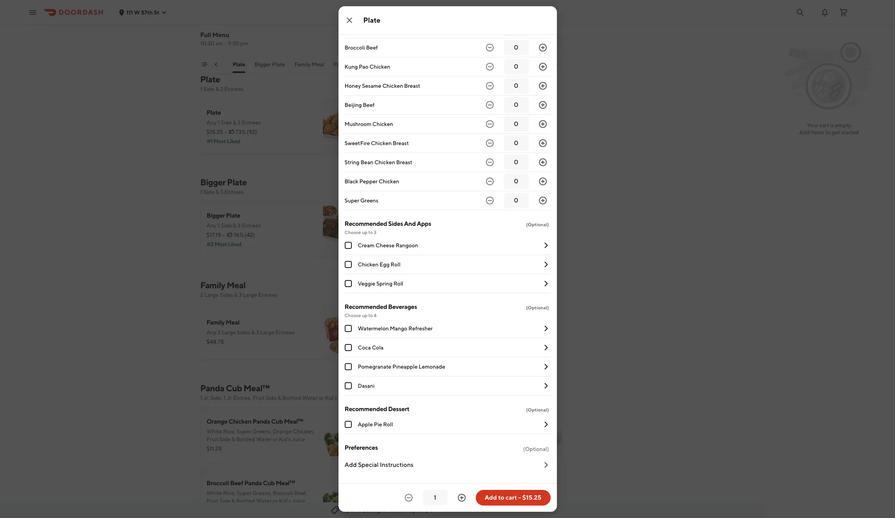 Task type: describe. For each thing, give the bounding box(es) containing it.
recommended beverages group
[[345, 303, 551, 396]]

panda cub meal™ button
[[334, 60, 379, 73]]

3 inside "recommended sides and apps choose up to 3"
[[374, 229, 376, 235]]

juice inside panda cub meal™ 1 jr. side, 1 jr. entree, fruit side & bottled water or kid's juice
[[338, 395, 351, 401]]

family meal any 2 large sides & 3 large entrees $48.75
[[207, 319, 295, 345]]

pineapple
[[393, 364, 418, 370]]

cub inside panda cub meal™ 1 jr. side, 1 jr. entree, fruit side & bottled water or kid's juice
[[226, 383, 242, 393]]

panda inside grilled teriyaki chicken panda cub meal™ chow mein, super greens, grilled teriyaki chicken, fruit side & bottled water or kid's juice
[[457, 418, 474, 425]]

panda cub meal™
[[334, 61, 379, 67]]

recommended dessert
[[345, 405, 409, 413]]

group containing honey walnut shrimp
[[345, 0, 551, 210]]

& inside bigger plate 1 side & 3 entrees
[[216, 189, 219, 195]]

and
[[404, 220, 416, 227]]

current quantity is 0 number field for sweetfire chicken breast
[[508, 139, 524, 147]]

Pomegranate Pineapple Lemonade checkbox
[[345, 363, 352, 370]]

chicken inside recommended sides and apps group
[[358, 261, 379, 268]]

side inside plate 1 side & 2 entrees
[[204, 86, 214, 92]]

orange chicken panda cub meal™ image
[[323, 408, 378, 463]]

3 inside family meal any 2 large sides & 3 large entrees $48.75
[[256, 329, 259, 335]]

1 any from the top
[[207, 20, 216, 27]]

am
[[216, 40, 223, 46]]

meal for family meal
[[312, 61, 324, 67]]

broccoli for broccoli beef panda cub meal™ white rice, super greens, broccoli beef, fruit side & bottled water or kid's juice
[[207, 479, 229, 487]]

coca
[[358, 344, 371, 351]]

increase quantity by 1 image for sweetfire chicken breast
[[538, 138, 548, 148]]

add for broccoli beef panda cub meal™
[[358, 511, 369, 517]]

family meal
[[294, 61, 324, 67]]

chicken inside grilled teriyaki chicken panda cub meal™ chow mein, super greens, grilled teriyaki chicken, fruit side & bottled water or kid's juice
[[433, 418, 456, 425]]

mushroom
[[345, 121, 371, 127]]

$11.25
[[207, 445, 222, 452]]

0 items, open order cart image
[[839, 8, 848, 17]]

Apple Pie Roll checkbox
[[345, 421, 352, 428]]

juice inside broccoli beef panda cub meal™ white rice, super greens, broccoli beef, fruit side & bottled water or kid's juice
[[292, 498, 305, 504]]

water inside orange chicken panda cub meal™ white rice, super greens, orange chicken, fruit side & bottled water or kid's juice $11.25
[[256, 436, 272, 442]]

entrees inside plate 1 side & 2 entrees
[[224, 86, 244, 92]]

Item Search search field
[[450, 37, 556, 45]]

plate inside the bigger plate any 1 side & 3 entrees
[[226, 212, 240, 219]]

beef for beijing beef
[[363, 102, 375, 108]]

plate 1 side & 2 entrees
[[200, 74, 244, 92]]

apple pie roll inside recommended dessert group
[[358, 421, 393, 428]]

honey sesame chicken breast
[[345, 83, 420, 89]]

recommended beverages choose up to 4
[[345, 303, 417, 318]]

bigger for bigger plate
[[255, 61, 271, 67]]

water inside broccoli beef panda cub meal™ white rice, super greens, broccoli beef, fruit side & bottled water or kid's juice
[[256, 498, 272, 504]]

beef for broccoli beef
[[366, 44, 378, 51]]

sides inside family meal 2 large sides & 3 large entrees
[[220, 292, 233, 298]]

plate inside dialog
[[363, 16, 381, 24]]

watermelon
[[358, 325, 389, 332]]

pie inside button
[[405, 61, 413, 67]]

to inside recommended beverages choose up to 4
[[368, 312, 373, 318]]

plate inside plate 1 side & 2 entrees
[[200, 74, 220, 84]]

4
[[374, 312, 377, 318]]

white for orange
[[207, 428, 222, 435]]

1 inside the bigger plate any 1 side & 3 entrees
[[218, 222, 220, 229]]

side,
[[210, 395, 223, 401]]

entrees inside plate any 1 side & 2 entrees
[[242, 119, 261, 126]]

cub inside orange chicken panda cub meal™ white rice, super greens, orange chicken, fruit side & bottled water or kid's juice $11.25
[[271, 418, 283, 425]]

sweetfire chicken breast
[[345, 140, 409, 146]]

beef,
[[294, 490, 307, 496]]

15%
[[388, 506, 399, 514]]

recommended dessert group
[[345, 405, 551, 434]]

rice, for beef
[[223, 490, 236, 496]]

decrease quantity by 1 image for honey sesame chicken breast
[[485, 81, 494, 91]]

veggie
[[358, 280, 375, 287]]

honey walnut shrimp
[[345, 6, 399, 12]]

refresher
[[409, 325, 433, 332]]

Coca Cola checkbox
[[345, 344, 352, 351]]

greens, for chicken
[[252, 428, 272, 435]]

increase quantity by 1 image for beijing beef
[[538, 100, 548, 110]]

apps
[[417, 220, 431, 227]]

add for bigger plate
[[358, 243, 369, 250]]

#2
[[207, 241, 214, 247]]

open menu image
[[28, 8, 37, 17]]

recommended for recommended beverages
[[345, 303, 387, 311]]

drinks
[[530, 61, 546, 67]]

family for family meal any 2 large sides & 3 large entrees $48.75
[[207, 319, 225, 326]]

fruit inside panda cub meal™ 1 jr. side, 1 jr. entree, fruit side & bottled water or kid's juice
[[253, 395, 265, 401]]

black pepper chicken
[[345, 178, 399, 185]]

and
[[497, 61, 506, 67]]

chow
[[391, 428, 405, 435]]

up for recommended
[[362, 229, 368, 235]]

pie inside recommended dessert group
[[374, 421, 382, 428]]

add to cart - $15.25
[[485, 494, 542, 501]]

broccoli for broccoli beef
[[345, 44, 365, 51]]

water inside panda cub meal™ 1 jr. side, 1 jr. entree, fruit side & bottled water or kid's juice
[[302, 395, 318, 401]]

chicken egg roll
[[358, 261, 401, 268]]

broccoli beef panda cub meal™ white rice, super greens, broccoli beef, fruit side & bottled water or kid's juice
[[207, 479, 307, 504]]

2 inside family meal any 2 large sides & 3 large entrees $48.75
[[218, 329, 221, 335]]

current quantity is 0 number field for mushroom chicken
[[508, 120, 524, 128]]

juice inside orange chicken panda cub meal™ white rice, super greens, orange chicken, fruit side & bottled water or kid's juice $11.25
[[292, 436, 305, 442]]

meal™ inside panda cub meal™ 1 jr. side, 1 jr. entree, fruit side & bottled water or kid's juice
[[244, 383, 269, 393]]

73%
[[236, 129, 246, 135]]

pm
[[240, 40, 248, 46]]

increase quantity by 1 image for kung pao chicken
[[538, 62, 548, 71]]

Dasani checkbox
[[345, 382, 352, 389]]

greens
[[360, 197, 378, 204]]

kung
[[345, 64, 358, 70]]

or inside grilled teriyaki chicken panda cub meal™ chow mein, super greens, grilled teriyaki chicken, fruit side & bottled water or kid's juice
[[480, 436, 485, 442]]

fruit inside orange chicken panda cub meal™ white rice, super greens, orange chicken, fruit side & bottled water or kid's juice $11.25
[[207, 436, 218, 442]]

bigger for bigger plate any 1 side & 3 entrees
[[207, 212, 225, 219]]

super inside orange chicken panda cub meal™ white rice, super greens, orange chicken, fruit side & bottled water or kid's juice $11.25
[[237, 428, 251, 435]]

liked for plate
[[228, 241, 241, 247]]

meal™ inside broccoli beef panda cub meal™ white rice, super greens, broccoli beef, fruit side & bottled water or kid's juice
[[276, 479, 295, 487]]

plate image
[[323, 99, 378, 154]]

bigger plate button
[[255, 60, 285, 73]]

full menu 10:30 am - 9:30 pm
[[200, 31, 248, 46]]

egg
[[380, 261, 390, 268]]

any inside plate any 1 side & 2 entrees
[[207, 119, 216, 126]]

entrees inside family meal any 2 large sides & 3 large entrees $48.75
[[276, 329, 295, 335]]

recommended for recommended sides and apps
[[345, 220, 387, 227]]

honey for honey sesame chicken breast
[[345, 83, 361, 89]]

current quantity is 0 number field for black pepper chicken
[[508, 177, 524, 186]]

white for broccoli
[[207, 490, 222, 496]]

cart inside your cart is empty add items to get started
[[820, 122, 829, 128]]

bottled inside orange chicken panda cub meal™ white rice, super greens, orange chicken, fruit side & bottled water or kid's juice $11.25
[[236, 436, 255, 442]]

special
[[358, 461, 379, 469]]

& inside orange chicken panda cub meal™ white rice, super greens, orange chicken, fruit side & bottled water or kid's juice $11.25
[[232, 436, 235, 442]]

add button for family meal
[[353, 343, 374, 356]]

plate any 1 side & 2 entrees
[[207, 109, 261, 126]]

meal™ inside button
[[362, 61, 379, 67]]

breast for string bean chicken breast
[[396, 159, 412, 165]]

bottled inside panda cub meal™ 1 jr. side, 1 jr. entree, fruit side & bottled water or kid's juice
[[282, 395, 301, 401]]

side inside broccoli beef panda cub meal™ white rice, super greens, broccoli beef, fruit side & bottled water or kid's juice
[[220, 498, 231, 504]]

#1 most liked
[[207, 138, 240, 144]]

increase quantity by 1 image for honey walnut shrimp
[[538, 5, 548, 14]]

cream
[[358, 242, 375, 248]]

0 vertical spatial $15.25
[[207, 129, 223, 135]]

76% (42)
[[234, 232, 255, 238]]

black
[[345, 178, 358, 185]]

appetizers
[[469, 61, 496, 67]]

greens, inside grilled teriyaki chicken panda cub meal™ chow mein, super greens, grilled teriyaki chicken, fruit side & bottled water or kid's juice
[[437, 428, 457, 435]]

111 w 57th st
[[126, 9, 159, 15]]

any inside family meal any 2 large sides & 3 large entrees $48.75
[[207, 329, 216, 335]]

• for bigger
[[223, 232, 225, 238]]

3 inside the bigger plate any 1 side & 3 entrees
[[237, 222, 241, 229]]

pepper
[[360, 178, 378, 185]]

recommended sides and apps choose up to 3
[[345, 220, 431, 235]]

meal for family meal 2 large sides & 3 large entrees
[[227, 280, 246, 290]]

add inside 'button'
[[345, 461, 357, 469]]

super inside group
[[345, 197, 359, 204]]

(optional) for cream cheese rangoon
[[526, 222, 549, 227]]

$17.15 •
[[207, 232, 225, 238]]

plate inside button
[[272, 61, 285, 67]]

close plate image
[[345, 16, 354, 25]]

panda inside panda cub meal™ 1 jr. side, 1 jr. entree, fruit side & bottled water or kid's juice
[[200, 383, 224, 393]]

pomegranate
[[358, 364, 391, 370]]

dasani
[[358, 383, 375, 389]]

side inside panda cub meal™ 1 jr. side, 1 jr. entree, fruit side & bottled water or kid's juice
[[266, 395, 277, 401]]

more
[[507, 61, 521, 67]]

cub inside grilled teriyaki chicken panda cub meal™ chow mein, super greens, grilled teriyaki chicken, fruit side & bottled water or kid's juice
[[475, 418, 487, 425]]

& inside family meal 2 large sides & 3 large entrees
[[234, 292, 238, 298]]

grilled teriyaki chicken panda cub meal™ chow mein, super greens, grilled teriyaki chicken, fruit side & bottled water or kid's juice
[[391, 418, 507, 450]]

current quantity is 0 number field for kung pao chicken
[[508, 62, 524, 71]]

entrees inside the bigger plate any 1 side & 3 entrees
[[242, 222, 261, 229]]

$48.75
[[207, 339, 224, 345]]

plate inside bigger plate 1 side & 3 entrees
[[227, 177, 247, 187]]

mango
[[390, 325, 407, 332]]

decrease quantity by 1 image for mushroom chicken
[[485, 119, 494, 129]]

roll for chicken egg roll checkbox
[[391, 261, 401, 268]]

st
[[154, 9, 159, 15]]

$20,
[[362, 506, 376, 514]]

string
[[345, 159, 360, 165]]

5 decrease quantity by 1 image from the top
[[485, 196, 494, 205]]

notification bell image
[[820, 8, 830, 17]]

10:30
[[200, 40, 215, 46]]

add to cart - $15.25 button
[[476, 490, 551, 506]]

Chicken Egg Roll checkbox
[[345, 261, 352, 268]]

orange chicken panda cub meal™ white rice, super greens, orange chicken, fruit side & bottled water or kid's juice $11.25
[[207, 418, 315, 452]]

cub inside button
[[351, 61, 361, 67]]

kid's inside broccoli beef panda cub meal™ white rice, super greens, broccoli beef, fruit side & bottled water or kid's juice
[[279, 498, 291, 504]]

meal™ inside orange chicken panda cub meal™ white rice, super greens, orange chicken, fruit side & bottled water or kid's juice $11.25
[[284, 418, 303, 425]]

string bean chicken breast
[[345, 159, 412, 165]]

#1
[[207, 138, 213, 144]]

3 inside family meal 2 large sides & 3 large entrees
[[239, 292, 242, 298]]

(optional) for watermelon mango refresher
[[526, 305, 549, 311]]

1 inside plate any 1 side & 2 entrees
[[218, 119, 220, 126]]

shrimp
[[382, 6, 399, 12]]

instructions
[[380, 461, 414, 469]]

kid's inside grilled teriyaki chicken panda cub meal™ chow mein, super greens, grilled teriyaki chicken, fruit side & bottled water or kid's juice
[[486, 436, 498, 442]]

any 1 side & 1 entree
[[207, 20, 257, 27]]

2 decrease quantity by 1 image from the top
[[485, 43, 494, 52]]

increase quantity by 1 image for super greens
[[538, 196, 548, 205]]

side inside plate any 1 side & 2 entrees
[[221, 119, 232, 126]]

111 w 57th st button
[[119, 9, 167, 15]]

apple inside button
[[389, 61, 404, 67]]

$13.40
[[207, 30, 223, 36]]

bigger for bigger plate 1 side & 3 entrees
[[200, 177, 226, 187]]

Veggie Spring Roll checkbox
[[345, 280, 352, 287]]

sides inside "recommended sides and apps choose up to 3"
[[388, 220, 403, 227]]

entrees inside family meal 2 large sides & 3 large entrees
[[258, 292, 277, 298]]

(42)
[[245, 232, 255, 238]]

to inside button
[[498, 494, 504, 501]]

decrease quantity by 1 image for beijing beef
[[485, 100, 494, 110]]

or inside orange chicken panda cub meal™ white rice, super greens, orange chicken, fruit side & bottled water or kid's juice $11.25
[[273, 436, 278, 442]]

beef for broccoli beef panda cub meal™ white rice, super greens, broccoli beef, fruit side & bottled water or kid's juice
[[230, 479, 243, 487]]

sesame
[[362, 83, 381, 89]]



Task type: locate. For each thing, give the bounding box(es) containing it.
liked for 1
[[227, 138, 240, 144]]

panda
[[334, 61, 349, 67], [200, 383, 224, 393], [253, 418, 270, 425], [457, 418, 474, 425], [244, 479, 262, 487]]

breast down apple pie roll button
[[404, 83, 420, 89]]

plate left family meal
[[272, 61, 285, 67]]

add special instructions button
[[345, 454, 551, 476]]

catering
[[555, 61, 577, 67]]

1 horizontal spatial chicken,
[[391, 436, 413, 442]]

0 horizontal spatial orange
[[207, 418, 228, 425]]

1 vertical spatial white
[[207, 490, 222, 496]]

family meal 2 large sides & 3 large entrees
[[200, 280, 277, 298]]

most for plate
[[215, 241, 227, 247]]

apple pie roll
[[389, 61, 424, 67], [358, 421, 393, 428]]

large
[[204, 292, 219, 298], [243, 292, 257, 298], [222, 329, 236, 335], [260, 329, 274, 335]]

$13.40 •
[[207, 30, 227, 36]]

plate up $15.25 •
[[207, 109, 221, 116]]

broccoli down $11.25 on the left bottom of page
[[207, 479, 229, 487]]

choose inside recommended beverages choose up to 4
[[345, 312, 361, 318]]

any up $17.15
[[207, 222, 216, 229]]

broccoli beef panda cub meal™ image
[[323, 470, 378, 518]]

0 horizontal spatial grilled
[[391, 418, 409, 425]]

decrease quantity by 1 image for shrimp
[[485, 5, 494, 14]]

items
[[811, 129, 825, 135]]

1 increase quantity by 1 image from the top
[[538, 5, 548, 14]]

0 vertical spatial •
[[225, 30, 227, 36]]

(optional) inside recommended beverages group
[[526, 305, 549, 311]]

1 horizontal spatial apple
[[389, 61, 404, 67]]

0 vertical spatial pie
[[405, 61, 413, 67]]

to for sides
[[368, 229, 373, 235]]

0 vertical spatial honey
[[345, 6, 361, 12]]

3 decrease quantity by 1 image from the top
[[485, 138, 494, 148]]

2 current quantity is 0 number field from the top
[[508, 43, 524, 52]]

1 vertical spatial orange
[[273, 428, 292, 435]]

0 horizontal spatial cart
[[506, 494, 517, 501]]

sides
[[388, 220, 403, 227], [220, 292, 233, 298], [237, 329, 250, 335]]

0 horizontal spatial get
[[377, 506, 386, 514]]

beef inside broccoli beef panda cub meal™ white rice, super greens, broccoli beef, fruit side & bottled water or kid's juice
[[230, 479, 243, 487]]

1 vertical spatial pie
[[374, 421, 382, 428]]

0 vertical spatial beef
[[366, 44, 378, 51]]

$15.25 •
[[207, 129, 227, 135]]

fruit inside grilled teriyaki chicken panda cub meal™ chow mein, super greens, grilled teriyaki chicken, fruit side & bottled water or kid's juice
[[414, 436, 426, 442]]

2 vertical spatial family
[[207, 319, 225, 326]]

decrease quantity by 1 image for breast
[[485, 138, 494, 148]]

juice inside grilled teriyaki chicken panda cub meal™ chow mein, super greens, grilled teriyaki chicken, fruit side & bottled water or kid's juice
[[391, 444, 404, 450]]

or inside broccoli beef panda cub meal™ white rice, super greens, broccoli beef, fruit side & bottled water or kid's juice
[[273, 498, 278, 504]]

apple pie roll up honey sesame chicken breast at the top left of page
[[389, 61, 424, 67]]

2 increase quantity by 1 image from the top
[[538, 43, 548, 52]]

add inside button
[[485, 494, 497, 501]]

breast up string bean chicken breast
[[393, 140, 409, 146]]

decrease quantity by 1 image
[[485, 62, 494, 71], [485, 81, 494, 91], [485, 100, 494, 110], [485, 119, 494, 129], [485, 177, 494, 186], [404, 493, 413, 502]]

up
[[362, 229, 368, 235], [362, 312, 368, 318], [409, 506, 416, 514]]

jr. left entree,
[[227, 395, 232, 401]]

beef
[[366, 44, 378, 51], [363, 102, 375, 108], [230, 479, 243, 487]]

catering button
[[555, 60, 577, 73]]

panda inside broccoli beef panda cub meal™ white rice, super greens, broccoli beef, fruit side & bottled water or kid's juice
[[244, 479, 262, 487]]

2 vertical spatial beef
[[230, 479, 243, 487]]

meal inside family meal any 2 large sides & 3 large entrees $48.75
[[226, 319, 240, 326]]

choose up 'cream cheese rangoon' 'option'
[[345, 229, 361, 235]]

2 horizontal spatial broccoli
[[345, 44, 365, 51]]

add for any 1 side & 1 entree
[[358, 37, 369, 44]]

• for plate
[[225, 129, 227, 135]]

(optional) for apple pie roll
[[526, 407, 549, 413]]

1 jr. from the left
[[204, 395, 209, 401]]

family for family meal 2 large sides & 3 large entrees
[[200, 280, 225, 290]]

add for plate
[[358, 140, 369, 147]]

0 vertical spatial family
[[294, 61, 311, 67]]

1 horizontal spatial cart
[[820, 122, 829, 128]]

0 vertical spatial rice,
[[223, 428, 236, 435]]

is
[[830, 122, 834, 128]]

plate inside plate any 1 side & 2 entrees
[[207, 109, 221, 116]]

1 vertical spatial most
[[215, 241, 227, 247]]

plate
[[363, 16, 381, 24], [233, 61, 245, 67], [272, 61, 285, 67], [200, 74, 220, 84], [207, 109, 221, 116], [227, 177, 247, 187], [226, 212, 240, 219]]

increase quantity by 1 image for mushroom chicken
[[538, 119, 548, 129]]

up left '4'
[[362, 312, 368, 318]]

side inside the bigger plate any 1 side & 3 entrees
[[221, 222, 232, 229]]

1 horizontal spatial orange
[[273, 428, 292, 435]]

1 inside plate 1 side & 2 entrees
[[200, 86, 202, 92]]

to for $20,
[[418, 506, 424, 514]]

(92)
[[247, 129, 257, 135]]

0 vertical spatial breast
[[404, 83, 420, 89]]

kung pao chicken
[[345, 64, 390, 70]]

roll inside recommended dessert group
[[383, 421, 393, 428]]

grilled up the chow
[[391, 418, 409, 425]]

meal for family meal any 2 large sides & 3 large entrees $48.75
[[226, 319, 240, 326]]

super inside broccoli beef panda cub meal™ white rice, super greens, broccoli beef, fruit side & bottled water or kid's juice
[[237, 490, 251, 496]]

rangoon
[[396, 242, 418, 248]]

breast down sweetfire chicken breast at the left top of page
[[396, 159, 412, 165]]

meal inside family meal 2 large sides & 3 large entrees
[[227, 280, 246, 290]]

to inside "recommended sides and apps choose up to 3"
[[368, 229, 373, 235]]

entrees inside bigger plate 1 side & 3 entrees
[[224, 189, 244, 195]]

bigger inside bigger plate 1 side & 3 entrees
[[200, 177, 226, 187]]

increase quantity by 1 image for honey sesame chicken breast
[[538, 81, 548, 91]]

any inside the bigger plate any 1 side & 3 entrees
[[207, 222, 216, 229]]

0 vertical spatial white
[[207, 428, 222, 435]]

1 vertical spatial liked
[[228, 241, 241, 247]]

decrease quantity by 1 image for chicken
[[485, 158, 494, 167]]

add button for bigger plate
[[353, 240, 374, 253]]

get down is
[[832, 129, 840, 135]]

2 rice, from the top
[[223, 490, 236, 496]]

kid's inside orange chicken panda cub meal™ white rice, super greens, orange chicken, fruit side & bottled water or kid's juice $11.25
[[279, 436, 291, 442]]

current quantity is 0 number field for string bean chicken breast
[[508, 158, 524, 167]]

get inside your cart is empty add items to get started
[[832, 129, 840, 135]]

• down any 1 side & 1 entree
[[225, 30, 227, 36]]

grilled up add special instructions 'button'
[[458, 428, 475, 435]]

decrease quantity by 1 image for black pepper chicken
[[485, 177, 494, 186]]

liked down 76% on the left of the page
[[228, 241, 241, 247]]

1 honey from the top
[[345, 6, 361, 12]]

plate down the bowl button
[[200, 74, 220, 84]]

honey up close plate icon at the top of page
[[345, 6, 361, 12]]

111
[[126, 9, 133, 15]]

0 horizontal spatial -
[[224, 40, 227, 46]]

1 vertical spatial family
[[200, 280, 225, 290]]

jr. left side,
[[204, 395, 209, 401]]

white inside broccoli beef panda cub meal™ white rice, super greens, broccoli beef, fruit side & bottled water or kid's juice
[[207, 490, 222, 496]]

- inside button
[[518, 494, 521, 501]]

apple right 'apple pie roll' checkbox
[[358, 421, 373, 428]]

Current quantity is 0 number field
[[508, 5, 524, 14], [508, 43, 524, 52], [508, 62, 524, 71], [508, 82, 524, 90], [508, 101, 524, 109], [508, 120, 524, 128], [508, 139, 524, 147], [508, 158, 524, 167], [508, 177, 524, 186], [508, 196, 524, 205]]

57th
[[141, 9, 153, 15]]

honey
[[345, 6, 361, 12], [345, 83, 361, 89]]

apple pie roll down recommended dessert
[[358, 421, 393, 428]]

2 vertical spatial up
[[409, 506, 416, 514]]

$15.25 inside add to cart - $15.25 button
[[522, 494, 542, 501]]

choose inside "recommended sides and apps choose up to 3"
[[345, 229, 361, 235]]

family inside family meal any 2 large sides & 3 large entrees $48.75
[[207, 319, 225, 326]]

greens, inside broccoli beef panda cub meal™ white rice, super greens, broccoli beef, fruit side & bottled water or kid's juice
[[252, 490, 272, 496]]

roll for 'apple pie roll' checkbox
[[383, 421, 393, 428]]

pie up honey sesame chicken breast at the top left of page
[[405, 61, 413, 67]]

watermelon mango refresher
[[358, 325, 433, 332]]

honey left 'sesame'
[[345, 83, 361, 89]]

Cream Cheese Rangoon checkbox
[[345, 242, 352, 249]]

2 vertical spatial bigger
[[207, 212, 225, 219]]

1 inside bigger plate 1 side & 3 entrees
[[200, 189, 202, 195]]

family
[[294, 61, 311, 67], [200, 280, 225, 290], [207, 319, 225, 326]]

greens, inside orange chicken panda cub meal™ white rice, super greens, orange chicken, fruit side & bottled water or kid's juice $11.25
[[252, 428, 272, 435]]

2 honey from the top
[[345, 83, 361, 89]]

cheese
[[376, 242, 395, 248]]

1 horizontal spatial $15.25
[[522, 494, 542, 501]]

bigger inside button
[[255, 61, 271, 67]]

1 vertical spatial grilled
[[458, 428, 475, 435]]

current quantity is 0 number field for beijing beef
[[508, 101, 524, 109]]

increase quantity by 1 image for string bean chicken breast
[[538, 158, 548, 167]]

add button for broccoli beef panda cub meal™
[[353, 508, 374, 518]]

or inside panda cub meal™ 1 jr. side, 1 jr. entree, fruit side & bottled water or kid's juice
[[319, 395, 324, 401]]

1 vertical spatial up
[[362, 312, 368, 318]]

0 horizontal spatial broccoli
[[207, 479, 229, 487]]

decrease quantity by 1 image
[[485, 5, 494, 14], [485, 43, 494, 52], [485, 138, 494, 148], [485, 158, 494, 167], [485, 196, 494, 205]]

5 current quantity is 0 number field from the top
[[508, 101, 524, 109]]

1 vertical spatial meal
[[227, 280, 246, 290]]

add
[[358, 37, 369, 44], [799, 129, 810, 135], [358, 140, 369, 147], [358, 243, 369, 250], [358, 346, 369, 353], [358, 449, 369, 456], [542, 449, 553, 456], [345, 461, 357, 469], [485, 494, 497, 501], [358, 511, 369, 517]]

chicken, inside grilled teriyaki chicken panda cub meal™ chow mein, super greens, grilled teriyaki chicken, fruit side & bottled water or kid's juice
[[391, 436, 413, 442]]

0 horizontal spatial jr.
[[204, 395, 209, 401]]

most down $17.15 •
[[215, 241, 227, 247]]

0 vertical spatial apple pie roll
[[389, 61, 424, 67]]

2 choose from the top
[[345, 312, 361, 318]]

1
[[218, 20, 220, 27], [237, 20, 240, 27], [200, 86, 202, 92], [218, 119, 220, 126], [200, 189, 202, 195], [218, 222, 220, 229], [200, 395, 202, 401], [224, 395, 226, 401]]

2 vertical spatial breast
[[396, 159, 412, 165]]

9 current quantity is 0 number field from the top
[[508, 177, 524, 186]]

current quantity is 0 number field for honey walnut shrimp
[[508, 5, 524, 14]]

bowl
[[211, 61, 223, 67]]

1 horizontal spatial get
[[832, 129, 840, 135]]

entrees
[[224, 86, 244, 92], [242, 119, 261, 126], [224, 189, 244, 195], [242, 222, 261, 229], [258, 292, 277, 298], [276, 329, 295, 335]]

choose up watermelon mango refresher option
[[345, 312, 361, 318]]

0 vertical spatial liked
[[227, 138, 240, 144]]

most for 1
[[214, 138, 226, 144]]

0 vertical spatial sides
[[388, 220, 403, 227]]

apple pie roll button
[[389, 60, 424, 73]]

current quantity is 0 number field for broccoli beef
[[508, 43, 524, 52]]

add button for orange chicken panda cub meal™
[[353, 446, 374, 459]]

1 vertical spatial teriyaki
[[476, 428, 495, 435]]

1 horizontal spatial teriyaki
[[476, 428, 495, 435]]

add button for plate
[[353, 137, 374, 150]]

0 vertical spatial broccoli
[[345, 44, 365, 51]]

broccoli up panda cub meal™
[[345, 44, 365, 51]]

2 vertical spatial recommended
[[345, 405, 387, 413]]

plate up 76% on the left of the page
[[226, 212, 240, 219]]

super inside grilled teriyaki chicken panda cub meal™ chow mein, super greens, grilled teriyaki chicken, fruit side & bottled water or kid's juice
[[422, 428, 436, 435]]

1 vertical spatial apple
[[358, 421, 373, 428]]

up for spend
[[409, 506, 416, 514]]

0 vertical spatial grilled
[[391, 418, 409, 425]]

scroll menu navigation right image
[[553, 61, 559, 67]]

3 increase quantity by 1 image from the top
[[538, 62, 548, 71]]

$4
[[425, 506, 432, 514]]

sides inside family meal any 2 large sides & 3 large entrees $48.75
[[237, 329, 250, 335]]

panda inside orange chicken panda cub meal™ white rice, super greens, orange chicken, fruit side & bottled water or kid's juice $11.25
[[253, 418, 270, 425]]

up inside recommended beverages choose up to 4
[[362, 312, 368, 318]]

1 vertical spatial rice,
[[223, 490, 236, 496]]

walnut
[[362, 6, 381, 12]]

recommended up '4'
[[345, 303, 387, 311]]

1 decrease quantity by 1 image from the top
[[485, 5, 494, 14]]

0 vertical spatial get
[[832, 129, 840, 135]]

add button for grilled teriyaki chicken panda cub meal™
[[538, 446, 558, 459]]

increase quantity by 1 image for black pepper chicken
[[538, 177, 548, 186]]

teriyaki
[[410, 418, 432, 425], [476, 428, 495, 435]]

group
[[345, 0, 551, 210]]

family meal button
[[294, 60, 324, 73]]

kid's inside panda cub meal™ 1 jr. side, 1 jr. entree, fruit side & bottled water or kid's juice
[[325, 395, 337, 401]]

chicken
[[370, 64, 390, 70], [382, 83, 403, 89], [373, 121, 393, 127], [371, 140, 392, 146], [375, 159, 395, 165], [379, 178, 399, 185], [358, 261, 379, 268], [229, 418, 252, 425], [433, 418, 456, 425]]

apple up honey sesame chicken breast at the top left of page
[[389, 61, 404, 67]]

fruit
[[253, 395, 265, 401], [207, 436, 218, 442], [414, 436, 426, 442], [207, 498, 218, 504]]

get left 15%
[[377, 506, 386, 514]]

0 horizontal spatial apple
[[358, 421, 373, 428]]

& inside panda cub meal™ 1 jr. side, 1 jr. entree, fruit side & bottled water or kid's juice
[[278, 395, 281, 401]]

4 current quantity is 0 number field from the top
[[508, 82, 524, 90]]

to for cart
[[826, 129, 831, 135]]

2 white from the top
[[207, 490, 222, 496]]

honey for honey walnut shrimp
[[345, 6, 361, 12]]

& inside the bigger plate any 1 side & 3 entrees
[[233, 222, 236, 229]]

• up the #2 most liked
[[223, 232, 225, 238]]

1 horizontal spatial jr.
[[227, 395, 232, 401]]

add for orange chicken panda cub meal™
[[358, 449, 369, 456]]

1 vertical spatial sides
[[220, 292, 233, 298]]

0 horizontal spatial teriyaki
[[410, 418, 432, 425]]

1 horizontal spatial sides
[[237, 329, 250, 335]]

increase quantity by 1 image
[[538, 81, 548, 91], [538, 100, 548, 110], [538, 119, 548, 129], [538, 138, 548, 148], [538, 177, 548, 186], [538, 196, 548, 205], [457, 493, 466, 502]]

side inside bigger plate 1 side & 3 entrees
[[204, 189, 214, 195]]

2 inside family meal 2 large sides & 3 large entrees
[[200, 292, 203, 298]]

1 vertical spatial choose
[[345, 312, 361, 318]]

beijing
[[345, 102, 362, 108]]

3 inside bigger plate 1 side & 3 entrees
[[220, 189, 223, 195]]

drinks button
[[530, 60, 546, 73]]

4 decrease quantity by 1 image from the top
[[485, 158, 494, 167]]

&
[[233, 20, 236, 27], [216, 86, 219, 92], [233, 119, 236, 126], [216, 189, 219, 195], [233, 222, 236, 229], [234, 292, 238, 298], [251, 329, 255, 335], [278, 395, 281, 401], [232, 436, 235, 442], [439, 436, 442, 442], [232, 498, 235, 504]]

6 current quantity is 0 number field from the top
[[508, 120, 524, 128]]

meal™ inside grilled teriyaki chicken panda cub meal™ chow mein, super greens, grilled teriyaki chicken, fruit side & bottled water or kid's juice
[[488, 418, 507, 425]]

chicken, inside orange chicken panda cub meal™ white rice, super greens, orange chicken, fruit side & bottled water or kid's juice $11.25
[[293, 428, 315, 435]]

bigger plate image
[[323, 202, 378, 257]]

to
[[826, 129, 831, 135], [368, 229, 373, 235], [368, 312, 373, 318], [498, 494, 504, 501], [418, 506, 424, 514]]

3 any from the top
[[207, 222, 216, 229]]

plate down 9:30 on the top of the page
[[233, 61, 245, 67]]

2 any from the top
[[207, 119, 216, 126]]

4 any from the top
[[207, 329, 216, 335]]

empty
[[835, 122, 851, 128]]

& inside grilled teriyaki chicken panda cub meal™ chow mein, super greens, grilled teriyaki chicken, fruit side & bottled water or kid's juice
[[439, 436, 442, 442]]

scroll menu navigation left image
[[213, 61, 219, 67]]

•
[[225, 30, 227, 36], [225, 129, 227, 135], [223, 232, 225, 238]]

panda inside button
[[334, 61, 349, 67]]

current quantity is 0 number field for honey sesame chicken breast
[[508, 82, 524, 90]]

appetizers and more button
[[469, 60, 521, 73]]

bowl button
[[211, 60, 223, 73]]

roll
[[414, 61, 424, 67], [391, 261, 401, 268], [394, 280, 403, 287], [383, 421, 393, 428]]

get
[[832, 129, 840, 135], [377, 506, 386, 514]]

broccoli inside group
[[345, 44, 365, 51]]

$17.15
[[207, 232, 221, 238]]

recommended
[[345, 220, 387, 227], [345, 303, 387, 311], [345, 405, 387, 413]]

super greens
[[345, 197, 378, 204]]

1 vertical spatial apple pie roll
[[358, 421, 393, 428]]

7 current quantity is 0 number field from the top
[[508, 139, 524, 147]]

apple inside recommended dessert group
[[358, 421, 373, 428]]

coca cola
[[358, 344, 384, 351]]

1 vertical spatial broccoli
[[207, 479, 229, 487]]

bigger plate any 1 side & 3 entrees
[[207, 212, 261, 229]]

preferences
[[345, 444, 378, 451]]

1 vertical spatial beef
[[363, 102, 375, 108]]

grilled teriyaki chicken panda cub meal™ image
[[507, 408, 562, 463]]

1 current quantity is 0 number field from the top
[[508, 5, 524, 14]]

add button for any 1 side & 1 entree
[[353, 34, 374, 47]]

0 vertical spatial apple
[[389, 61, 404, 67]]

1 horizontal spatial -
[[518, 494, 521, 501]]

2 vertical spatial meal
[[226, 319, 240, 326]]

0 vertical spatial choose
[[345, 229, 361, 235]]

cart inside add to cart - $15.25 button
[[506, 494, 517, 501]]

0 horizontal spatial $15.25
[[207, 129, 223, 135]]

bowl image
[[323, 0, 378, 51]]

4 increase quantity by 1 image from the top
[[538, 158, 548, 167]]

appetizers and more
[[469, 61, 521, 67]]

greens, for beef
[[252, 490, 272, 496]]

1 vertical spatial get
[[377, 506, 386, 514]]

2 vertical spatial •
[[223, 232, 225, 238]]

0 horizontal spatial sides
[[220, 292, 233, 298]]

meal
[[312, 61, 324, 67], [227, 280, 246, 290], [226, 319, 240, 326]]

jr.
[[204, 395, 209, 401], [227, 395, 232, 401]]

plate up the bigger plate any 1 side & 3 entrees
[[227, 177, 247, 187]]

1 vertical spatial •
[[225, 129, 227, 135]]

add for grilled teriyaki chicken panda cub meal™
[[542, 449, 553, 456]]

broccoli beef
[[345, 44, 378, 51]]

rice, for chicken
[[223, 428, 236, 435]]

0 vertical spatial -
[[224, 40, 227, 46]]

Watermelon Mango Refresher checkbox
[[345, 325, 352, 332]]

& inside plate any 1 side & 2 entrees
[[233, 119, 236, 126]]

0 vertical spatial up
[[362, 229, 368, 235]]

2 inside plate any 1 side & 2 entrees
[[237, 119, 241, 126]]

0 vertical spatial chicken,
[[293, 428, 315, 435]]

- inside "full menu 10:30 am - 9:30 pm"
[[224, 40, 227, 46]]

family inside button
[[294, 61, 311, 67]]

10 current quantity is 0 number field from the top
[[508, 196, 524, 205]]

side inside grilled teriyaki chicken panda cub meal™ chow mein, super greens, grilled teriyaki chicken, fruit side & bottled water or kid's juice
[[427, 436, 438, 442]]

family for family meal
[[294, 61, 311, 67]]

water inside grilled teriyaki chicken panda cub meal™ chow mein, super greens, grilled teriyaki chicken, fruit side & bottled water or kid's juice
[[463, 436, 479, 442]]

0 horizontal spatial pie
[[374, 421, 382, 428]]

0 vertical spatial teriyaki
[[410, 418, 432, 425]]

1 rice, from the top
[[223, 428, 236, 435]]

white inside orange chicken panda cub meal™ white rice, super greens, orange chicken, fruit side & bottled water or kid's juice $11.25
[[207, 428, 222, 435]]

pomegranate pineapple lemonade
[[358, 364, 445, 370]]

& inside broccoli beef panda cub meal™ white rice, super greens, broccoli beef, fruit side & bottled water or kid's juice
[[232, 498, 235, 504]]

2 recommended from the top
[[345, 303, 387, 311]]

1 vertical spatial $15.25
[[522, 494, 542, 501]]

1 horizontal spatial broccoli
[[273, 490, 293, 496]]

up inside "recommended sides and apps choose up to 3"
[[362, 229, 368, 235]]

increase quantity by 1 image for broccoli beef
[[538, 43, 548, 52]]

1 vertical spatial bigger
[[200, 177, 226, 187]]

2 vertical spatial broccoli
[[273, 490, 293, 496]]

lemonade
[[419, 364, 445, 370]]

liked down 73%
[[227, 138, 240, 144]]

2 inside plate 1 side & 2 entrees
[[220, 86, 223, 92]]

add for family meal
[[358, 346, 369, 353]]

#2 most liked
[[207, 241, 241, 247]]

roll for veggie spring roll checkbox
[[394, 280, 403, 287]]

up up cream
[[362, 229, 368, 235]]

any up $48.75
[[207, 329, 216, 335]]

• up '#1 most liked'
[[225, 129, 227, 135]]

current quantity is 0 number field for super greens
[[508, 196, 524, 205]]

sweetfire
[[345, 140, 370, 146]]

1 horizontal spatial pie
[[405, 61, 413, 67]]

add button
[[353, 34, 374, 47], [353, 137, 374, 150], [353, 240, 374, 253], [353, 343, 374, 356], [353, 446, 374, 459], [538, 446, 558, 459], [353, 508, 374, 518]]

0 vertical spatial cart
[[820, 122, 829, 128]]

2 jr. from the left
[[227, 395, 232, 401]]

1 choose from the top
[[345, 229, 361, 235]]

1 vertical spatial -
[[518, 494, 521, 501]]

orange
[[207, 418, 228, 425], [273, 428, 292, 435]]

plate dialog
[[338, 0, 557, 512]]

any up $13.40
[[207, 20, 216, 27]]

2 horizontal spatial sides
[[388, 220, 403, 227]]

add inside your cart is empty add items to get started
[[799, 129, 810, 135]]

0 vertical spatial most
[[214, 138, 226, 144]]

panda cub meal™ 1 jr. side, 1 jr. entree, fruit side & bottled water or kid's juice
[[200, 383, 351, 401]]

0 horizontal spatial chicken,
[[293, 428, 315, 435]]

up right off
[[409, 506, 416, 514]]

2 vertical spatial sides
[[237, 329, 250, 335]]

1 vertical spatial breast
[[393, 140, 409, 146]]

family meal image
[[323, 305, 378, 360]]

increase quantity by 1 image
[[538, 5, 548, 14], [538, 43, 548, 52], [538, 62, 548, 71], [538, 158, 548, 167]]

or
[[319, 395, 324, 401], [273, 436, 278, 442], [480, 436, 485, 442], [273, 498, 278, 504]]

& inside plate 1 side & 2 entrees
[[216, 86, 219, 92]]

most down $15.25 •
[[214, 138, 226, 144]]

chicken inside orange chicken panda cub meal™ white rice, super greens, orange chicken, fruit side & bottled water or kid's juice $11.25
[[229, 418, 252, 425]]

1 vertical spatial recommended
[[345, 303, 387, 311]]

1 recommended from the top
[[345, 220, 387, 227]]

menu
[[213, 31, 229, 39]]

cola
[[372, 344, 384, 351]]

recommended down dasani
[[345, 405, 387, 413]]

1 white from the top
[[207, 428, 222, 435]]

3 recommended from the top
[[345, 405, 387, 413]]

1 vertical spatial honey
[[345, 83, 361, 89]]

& inside family meal any 2 large sides & 3 large entrees $48.75
[[251, 329, 255, 335]]

3 current quantity is 0 number field from the top
[[508, 62, 524, 71]]

grilled
[[391, 418, 409, 425], [458, 428, 475, 435]]

8 current quantity is 0 number field from the top
[[508, 158, 524, 167]]

cub inside broccoli beef panda cub meal™ white rice, super greens, broccoli beef, fruit side & bottled water or kid's juice
[[263, 479, 275, 487]]

pie down recommended dessert
[[374, 421, 382, 428]]

recommended sides and apps group
[[345, 220, 551, 293]]

kid's
[[325, 395, 337, 401], [279, 436, 291, 442], [486, 436, 498, 442], [279, 498, 291, 504]]

-
[[224, 40, 227, 46], [518, 494, 521, 501]]

bottled inside broccoli beef panda cub meal™ white rice, super greens, broccoli beef, fruit side & bottled water or kid's juice
[[236, 498, 255, 504]]

1 horizontal spatial grilled
[[458, 428, 475, 435]]

0 vertical spatial meal
[[312, 61, 324, 67]]

side inside orange chicken panda cub meal™ white rice, super greens, orange chicken, fruit side & bottled water or kid's juice $11.25
[[220, 436, 231, 442]]

decrease quantity by 1 image for kung pao chicken
[[485, 62, 494, 71]]

broccoli left the beef, on the bottom of page
[[273, 490, 293, 496]]

cart
[[820, 122, 829, 128], [506, 494, 517, 501]]

bigger plate 1 side & 3 entrees
[[200, 177, 247, 195]]

started
[[841, 129, 859, 135]]

0 vertical spatial orange
[[207, 418, 228, 425]]

plate down honey walnut shrimp
[[363, 16, 381, 24]]

1 vertical spatial chicken,
[[391, 436, 413, 442]]

0 vertical spatial bigger
[[255, 61, 271, 67]]

any up $15.25 •
[[207, 119, 216, 126]]

Current quantity is 1 number field
[[427, 493, 443, 502]]

1 vertical spatial cart
[[506, 494, 517, 501]]

recommended up cream
[[345, 220, 387, 227]]

your cart is empty add items to get started
[[799, 122, 859, 135]]

meal inside button
[[312, 61, 324, 67]]

bottled inside grilled teriyaki chicken panda cub meal™ chow mein, super greens, grilled teriyaki chicken, fruit side & bottled water or kid's juice
[[443, 436, 462, 442]]

broccoli
[[345, 44, 365, 51], [207, 479, 229, 487], [273, 490, 293, 496]]

breast for honey sesame chicken breast
[[404, 83, 420, 89]]

0 vertical spatial recommended
[[345, 220, 387, 227]]

add special instructions
[[345, 461, 414, 469]]

most
[[214, 138, 226, 144], [215, 241, 227, 247]]



Task type: vqa. For each thing, say whether or not it's contained in the screenshot.
the Add corresponding to Grilled Teriyaki Chicken Panda Cub Meal™
yes



